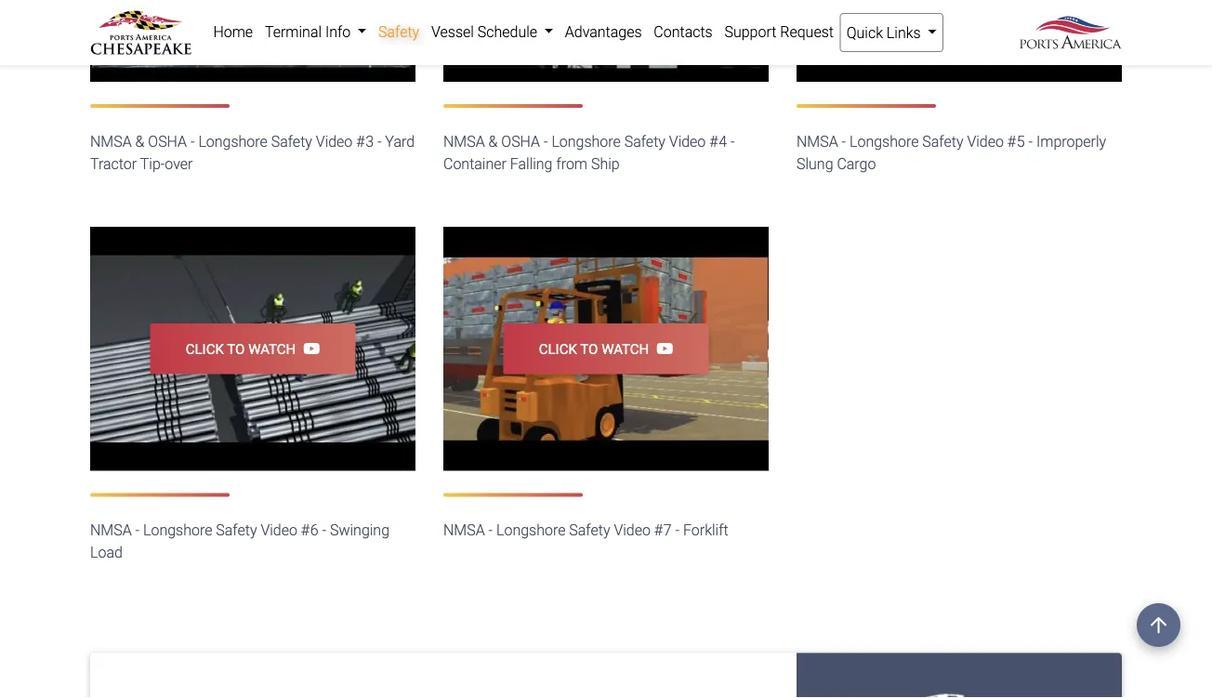Task type: vqa. For each thing, say whether or not it's contained in the screenshot.
1st Click
yes



Task type: locate. For each thing, give the bounding box(es) containing it.
safety left vessel
[[379, 23, 420, 40]]

2 osha from the left
[[502, 133, 540, 150]]

-
[[191, 133, 195, 150], [377, 133, 382, 150], [544, 133, 548, 150], [731, 133, 735, 150], [842, 133, 846, 150], [1029, 133, 1033, 150], [135, 522, 140, 539], [322, 522, 326, 539], [489, 522, 493, 539], [676, 522, 680, 539]]

improperly
[[1037, 133, 1107, 150]]

safety left #5
[[923, 133, 964, 150]]

nmsa for nmsa & osha - longshore safety video #4 - container falling from ship
[[444, 133, 485, 150]]

youtube image for #7
[[649, 341, 674, 356]]

safety
[[379, 23, 420, 40], [271, 133, 312, 150], [625, 133, 666, 150], [923, 133, 964, 150], [216, 522, 257, 539], [569, 522, 610, 539]]

2 click to watch link from the left
[[503, 324, 709, 374]]

1 horizontal spatial to
[[581, 341, 598, 357]]

click to watch link
[[150, 324, 356, 374], [503, 324, 709, 374]]

2 & from the left
[[489, 133, 498, 150]]

1 click to watch link from the left
[[150, 324, 356, 374]]

2 youtube image from the left
[[649, 341, 674, 356]]

video inside nmsa - longshore safety video #5 - improperly slung cargo
[[967, 133, 1004, 150]]

1 watch from the left
[[248, 341, 296, 357]]

yard
[[385, 133, 415, 150]]

video
[[316, 133, 353, 150], [669, 133, 706, 150], [967, 133, 1004, 150], [261, 522, 298, 539], [614, 522, 651, 539]]

click to watch for #6
[[186, 341, 296, 357]]

nmsa for nmsa & osha - longshore safety video #3 - yard tractor tip-over
[[90, 133, 132, 150]]

video for nmsa - longshore safety video #6 - swinging load
[[261, 522, 298, 539]]

go to top image
[[1137, 604, 1181, 647]]

safety left #3
[[271, 133, 312, 150]]

longshore inside nmsa & osha - longshore safety video #4 - container falling from ship
[[552, 133, 621, 150]]

0 horizontal spatial osha
[[148, 133, 187, 150]]

1 osha from the left
[[148, 133, 187, 150]]

osha for tractor
[[148, 133, 187, 150]]

1 horizontal spatial click to watch link
[[503, 324, 709, 374]]

schedule
[[478, 23, 538, 40]]

nmsa inside nmsa - longshore safety video #5 - improperly slung cargo
[[797, 133, 838, 150]]

vessel
[[431, 23, 474, 40]]

from
[[556, 155, 588, 173]]

0 horizontal spatial to
[[227, 341, 245, 357]]

longshore
[[198, 133, 268, 150], [552, 133, 621, 150], [850, 133, 919, 150], [143, 522, 212, 539], [497, 522, 566, 539]]

1 to from the left
[[227, 341, 245, 357]]

click to watch
[[186, 341, 296, 357], [539, 341, 649, 357]]

1 horizontal spatial &
[[489, 133, 498, 150]]

video image for container
[[444, 0, 769, 82]]

safety left the #4
[[625, 133, 666, 150]]

video left #6
[[261, 522, 298, 539]]

1 click to watch from the left
[[186, 341, 296, 357]]

0 horizontal spatial click
[[186, 341, 224, 357]]

forklift
[[683, 522, 729, 539]]

& up tip-
[[135, 133, 145, 150]]

to for #7
[[581, 341, 598, 357]]

0 horizontal spatial click to watch
[[186, 341, 296, 357]]

nmsa inside nmsa & osha - longshore safety video #3 - yard tractor tip-over
[[90, 133, 132, 150]]

0 horizontal spatial &
[[135, 133, 145, 150]]

osha up over at the top left of the page
[[148, 133, 187, 150]]

osha
[[148, 133, 187, 150], [502, 133, 540, 150]]

& for tractor
[[135, 133, 145, 150]]

nmsa for nmsa - longshore safety video #6 - swinging load
[[90, 522, 132, 539]]

nmsa
[[90, 133, 132, 150], [444, 133, 485, 150], [797, 133, 838, 150], [90, 522, 132, 539], [444, 522, 485, 539]]

load
[[90, 544, 123, 562]]

video left #5
[[967, 133, 1004, 150]]

1 horizontal spatial osha
[[502, 133, 540, 150]]

2 to from the left
[[581, 341, 598, 357]]

video left the #4
[[669, 133, 706, 150]]

0 horizontal spatial watch
[[248, 341, 296, 357]]

safety link
[[373, 13, 426, 50]]

contacts link
[[648, 13, 719, 50]]

watch
[[248, 341, 296, 357], [602, 341, 649, 357]]

1 horizontal spatial click
[[539, 341, 577, 357]]

vessel schedule
[[431, 23, 541, 40]]

video left #7
[[614, 522, 651, 539]]

longshore inside nmsa & osha - longshore safety video #3 - yard tractor tip-over
[[198, 133, 268, 150]]

nmsa - longshore safety video #5 - improperly slung cargo
[[797, 133, 1107, 173]]

click to watch link for #7
[[503, 324, 709, 374]]

longshore inside 'nmsa - longshore safety video #6 - swinging load'
[[143, 522, 212, 539]]

& up container
[[489, 133, 498, 150]]

osha inside nmsa & osha - longshore safety video #3 - yard tractor tip-over
[[148, 133, 187, 150]]

safety inside nmsa & osha - longshore safety video #4 - container falling from ship
[[625, 133, 666, 150]]

osha up 'falling'
[[502, 133, 540, 150]]

& inside nmsa & osha - longshore safety video #3 - yard tractor tip-over
[[135, 133, 145, 150]]

osha inside nmsa & osha - longshore safety video #4 - container falling from ship
[[502, 133, 540, 150]]

longshore for nmsa - longshore safety video #5 - improperly slung cargo
[[850, 133, 919, 150]]

1 horizontal spatial click to watch
[[539, 341, 649, 357]]

2 click to watch from the left
[[539, 341, 649, 357]]

seagirt terminal image
[[867, 694, 1053, 698]]

support request
[[725, 23, 834, 40]]

nmsa - longshore safety video #6 - swinging load
[[90, 522, 390, 562]]

quick
[[847, 24, 883, 41]]

#6
[[301, 522, 319, 539]]

safety left #6
[[216, 522, 257, 539]]

home
[[213, 23, 253, 40]]

safety left #7
[[569, 522, 610, 539]]

nmsa inside 'nmsa - longshore safety video #6 - swinging load'
[[90, 522, 132, 539]]

video image
[[90, 0, 416, 82], [444, 0, 769, 82], [797, 0, 1122, 82], [90, 227, 416, 471], [444, 227, 769, 471]]

nmsa inside nmsa & osha - longshore safety video #4 - container falling from ship
[[444, 133, 485, 150]]

click for #7
[[539, 341, 577, 357]]

safety inside 'nmsa - longshore safety video #6 - swinging load'
[[216, 522, 257, 539]]

& inside nmsa & osha - longshore safety video #4 - container falling from ship
[[489, 133, 498, 150]]

video left #3
[[316, 133, 353, 150]]

1 horizontal spatial watch
[[602, 341, 649, 357]]

&
[[135, 133, 145, 150], [489, 133, 498, 150]]

1 horizontal spatial youtube image
[[649, 341, 674, 356]]

ship
[[591, 155, 620, 173]]

osha for falling
[[502, 133, 540, 150]]

1 & from the left
[[135, 133, 145, 150]]

video inside 'nmsa - longshore safety video #6 - swinging load'
[[261, 522, 298, 539]]

nmsa & osha - longshore safety video #4 - container falling from ship
[[444, 133, 735, 173]]

2 click from the left
[[539, 341, 577, 357]]

0 horizontal spatial youtube image
[[296, 341, 320, 356]]

click
[[186, 341, 224, 357], [539, 341, 577, 357]]

2 watch from the left
[[602, 341, 649, 357]]

terminal info
[[265, 23, 354, 40]]

1 click from the left
[[186, 341, 224, 357]]

to
[[227, 341, 245, 357], [581, 341, 598, 357]]

video inside nmsa & osha - longshore safety video #4 - container falling from ship
[[669, 133, 706, 150]]

falling
[[510, 155, 553, 173]]

1 youtube image from the left
[[296, 341, 320, 356]]

click to watch link for #6
[[150, 324, 356, 374]]

watch for #6
[[248, 341, 296, 357]]

video image for cargo
[[797, 0, 1122, 82]]

youtube image
[[296, 341, 320, 356], [649, 341, 674, 356]]

video image for yard
[[90, 0, 416, 82]]

0 horizontal spatial click to watch link
[[150, 324, 356, 374]]

#7
[[655, 522, 672, 539]]

longshore for nmsa - longshore safety video #7 - forklift
[[497, 522, 566, 539]]

longshore inside nmsa - longshore safety video #5 - improperly slung cargo
[[850, 133, 919, 150]]



Task type: describe. For each thing, give the bounding box(es) containing it.
swinging
[[330, 522, 390, 539]]

cargo
[[837, 155, 876, 173]]

safety inside nmsa & osha - longshore safety video #3 - yard tractor tip-over
[[271, 133, 312, 150]]

terminal
[[265, 23, 322, 40]]

quick links
[[847, 24, 925, 41]]

#5
[[1008, 133, 1025, 150]]

support request link
[[719, 13, 840, 50]]

youtube image for #6
[[296, 341, 320, 356]]

nmsa - longshore safety video #7 - forklift
[[444, 522, 729, 539]]

support
[[725, 23, 777, 40]]

tip-
[[140, 155, 165, 173]]

nmsa for nmsa - longshore safety video #5 - improperly slung cargo
[[797, 133, 838, 150]]

video inside nmsa & osha - longshore safety video #3 - yard tractor tip-over
[[316, 133, 353, 150]]

click to watch for #7
[[539, 341, 649, 357]]

container
[[444, 155, 507, 173]]

terminal info link
[[259, 13, 373, 50]]

over
[[165, 155, 193, 173]]

video for nmsa - longshore safety video #7 - forklift
[[614, 522, 651, 539]]

vessel schedule link
[[426, 13, 559, 50]]

safety inside nmsa - longshore safety video #5 - improperly slung cargo
[[923, 133, 964, 150]]

& for falling
[[489, 133, 498, 150]]

contacts
[[654, 23, 713, 40]]

to for #6
[[227, 341, 245, 357]]

advantages
[[565, 23, 642, 40]]

nmsa for nmsa - longshore safety video #7 - forklift
[[444, 522, 485, 539]]

video for nmsa - longshore safety video #5 - improperly slung cargo
[[967, 133, 1004, 150]]

#4
[[710, 133, 727, 150]]

tractor
[[90, 155, 137, 173]]

longshore for nmsa - longshore safety video #6 - swinging load
[[143, 522, 212, 539]]

advantages link
[[559, 13, 648, 50]]

quick links link
[[840, 13, 944, 52]]

request
[[780, 23, 834, 40]]

click for #6
[[186, 341, 224, 357]]

watch for #7
[[602, 341, 649, 357]]

slung
[[797, 155, 834, 173]]

#3
[[356, 133, 374, 150]]

info
[[325, 23, 351, 40]]

links
[[887, 24, 921, 41]]

home link
[[207, 13, 259, 50]]

nmsa & osha - longshore safety video #3 - yard tractor tip-over
[[90, 133, 415, 173]]



